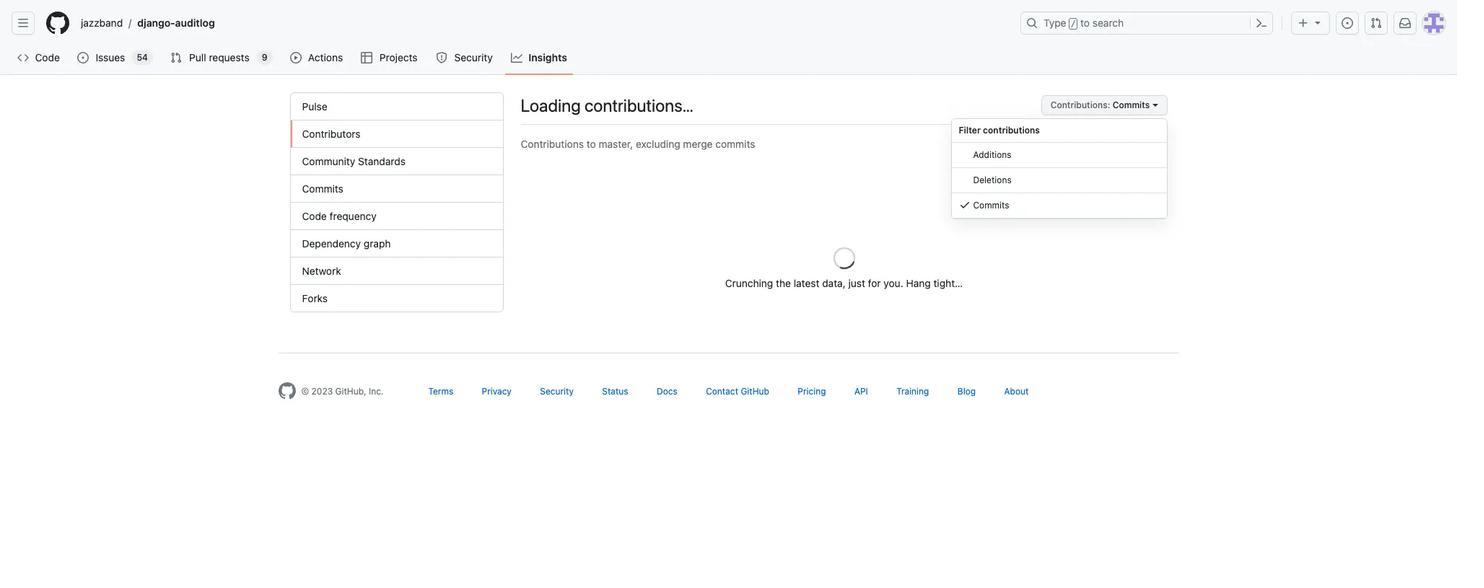 Task type: locate. For each thing, give the bounding box(es) containing it.
contributions…
[[585, 95, 693, 115]]

0 vertical spatial code
[[35, 51, 60, 64]]

security left status
[[540, 386, 574, 397]]

issue opened image left git pull request image
[[1342, 17, 1353, 29]]

to left master,
[[587, 138, 596, 150]]

/ for jazzband
[[129, 17, 132, 29]]

1 horizontal spatial security
[[540, 386, 574, 397]]

code image
[[17, 52, 29, 64]]

code up dependency
[[302, 210, 327, 222]]

©
[[301, 386, 309, 397]]

1 vertical spatial security link
[[540, 386, 574, 397]]

pull
[[189, 51, 206, 64]]

pricing
[[798, 386, 826, 397]]

actions link
[[284, 47, 350, 69]]

network
[[302, 265, 341, 277]]

issues
[[96, 51, 125, 64]]

commits inside commits popup button
[[1113, 100, 1150, 110]]

0 vertical spatial issue opened image
[[1342, 17, 1353, 29]]

contributions
[[521, 138, 584, 150]]

commits
[[1113, 100, 1150, 110], [302, 183, 343, 195], [973, 200, 1009, 211]]

blog link
[[957, 386, 976, 397]]

frequency
[[329, 210, 376, 222]]

contact
[[706, 386, 738, 397]]

notifications image
[[1399, 17, 1411, 29]]

insights link
[[505, 47, 573, 69]]

code
[[35, 51, 60, 64], [302, 210, 327, 222]]

crunching the latest data, just for you. hang tight…
[[725, 277, 963, 289]]

merge
[[683, 138, 713, 150]]

excluding
[[636, 138, 680, 150]]

pricing link
[[798, 386, 826, 397]]

data,
[[822, 277, 846, 289]]

code for code frequency
[[302, 210, 327, 222]]

graph image
[[511, 52, 523, 64]]

1 horizontal spatial issue opened image
[[1342, 17, 1353, 29]]

0 vertical spatial security
[[454, 51, 493, 64]]

projects
[[379, 51, 418, 64]]

community
[[302, 155, 355, 167]]

privacy
[[482, 386, 512, 397]]

contributions to master, excluding merge commits
[[521, 138, 755, 150]]

0 vertical spatial commits
[[1113, 100, 1150, 110]]

jazzband
[[81, 17, 123, 29]]

forks link
[[290, 285, 503, 312]]

1 horizontal spatial code
[[302, 210, 327, 222]]

/ left django-
[[129, 17, 132, 29]]

check image
[[959, 199, 970, 211]]

plus image
[[1298, 17, 1309, 29]]

hang
[[906, 277, 931, 289]]

/ inside jazzband / django-auditlog
[[129, 17, 132, 29]]

network link
[[290, 258, 503, 285]]

0 horizontal spatial commits
[[302, 183, 343, 195]]

triangle down image
[[1312, 17, 1324, 28]]

code frequency link
[[290, 203, 503, 230]]

git pull request image
[[170, 52, 182, 64]]

code inside "insights" element
[[302, 210, 327, 222]]

0 vertical spatial to
[[1080, 17, 1090, 29]]

training link
[[896, 386, 929, 397]]

docs link
[[657, 386, 677, 397]]

shield image
[[436, 52, 447, 64]]

0 horizontal spatial security link
[[430, 47, 500, 69]]

security right shield icon
[[454, 51, 493, 64]]

commits link
[[290, 175, 503, 203]]

/ right type
[[1071, 19, 1076, 29]]

1 vertical spatial code
[[302, 210, 327, 222]]

1 horizontal spatial /
[[1071, 19, 1076, 29]]

code for code
[[35, 51, 60, 64]]

terms
[[428, 386, 453, 397]]

1 vertical spatial issue opened image
[[77, 52, 89, 64]]

0 horizontal spatial code
[[35, 51, 60, 64]]

blog
[[957, 386, 976, 397]]

code right code image
[[35, 51, 60, 64]]

jazzband link
[[75, 12, 129, 35]]

0 horizontal spatial to
[[587, 138, 596, 150]]

54
[[137, 52, 148, 63]]

dependency
[[302, 237, 361, 250]]

security
[[454, 51, 493, 64], [540, 386, 574, 397]]

to
[[1080, 17, 1090, 29], [587, 138, 596, 150]]

homepage image
[[278, 382, 296, 400]]

list
[[75, 12, 1012, 35]]

issue opened image left issues
[[77, 52, 89, 64]]

contact github
[[706, 386, 769, 397]]

about link
[[1004, 386, 1029, 397]]

issue opened image for git pull request image
[[1342, 17, 1353, 29]]

1 horizontal spatial to
[[1080, 17, 1090, 29]]

security link
[[430, 47, 500, 69], [540, 386, 574, 397]]

commits
[[715, 138, 755, 150]]

menu
[[951, 118, 1167, 219]]

command palette image
[[1256, 17, 1267, 29]]

github
[[741, 386, 769, 397]]

2 vertical spatial commits
[[973, 200, 1009, 211]]

auditlog
[[175, 17, 215, 29]]

privacy link
[[482, 386, 512, 397]]

dependency graph
[[302, 237, 391, 250]]

/ inside type / to search
[[1071, 19, 1076, 29]]

terms link
[[428, 386, 453, 397]]

to left search
[[1080, 17, 1090, 29]]

0 horizontal spatial issue opened image
[[77, 52, 89, 64]]

code frequency
[[302, 210, 376, 222]]

1 horizontal spatial commits
[[973, 200, 1009, 211]]

jazzband / django-auditlog
[[81, 17, 215, 29]]

security link left status
[[540, 386, 574, 397]]

1 vertical spatial commits
[[302, 183, 343, 195]]

9
[[262, 52, 267, 63]]

projects link
[[355, 47, 424, 69]]

issue opened image for git pull request icon
[[77, 52, 89, 64]]

/ for type
[[1071, 19, 1076, 29]]

you.
[[884, 277, 903, 289]]

0 horizontal spatial /
[[129, 17, 132, 29]]

/
[[129, 17, 132, 29], [1071, 19, 1076, 29]]

security link left graph icon
[[430, 47, 500, 69]]

0 vertical spatial security link
[[430, 47, 500, 69]]

additions
[[973, 149, 1011, 160]]

2 horizontal spatial commits
[[1113, 100, 1150, 110]]

1 vertical spatial to
[[587, 138, 596, 150]]

issue opened image
[[1342, 17, 1353, 29], [77, 52, 89, 64]]



Task type: vqa. For each thing, say whether or not it's contained in the screenshot.
Forks "LINK"
yes



Task type: describe. For each thing, give the bounding box(es) containing it.
inc.
[[369, 386, 384, 397]]

filter contributions
[[959, 125, 1040, 136]]

insights element
[[290, 92, 503, 312]]

the
[[776, 277, 791, 289]]

git pull request image
[[1370, 17, 1382, 29]]

api
[[854, 386, 868, 397]]

django-
[[137, 17, 175, 29]]

deletions button
[[951, 168, 1167, 193]]

contact github link
[[706, 386, 769, 397]]

code link
[[12, 47, 66, 69]]

commits inside commits button
[[973, 200, 1009, 211]]

1 horizontal spatial security link
[[540, 386, 574, 397]]

forks
[[302, 292, 328, 305]]

django-auditlog link
[[132, 12, 221, 35]]

2023
[[311, 386, 333, 397]]

community standards link
[[290, 148, 503, 175]]

master,
[[599, 138, 633, 150]]

pulse link
[[290, 93, 503, 121]]

contributors link
[[290, 121, 503, 148]]

© 2023 github, inc.
[[301, 386, 384, 397]]

actions
[[308, 51, 343, 64]]

loading
[[521, 95, 581, 115]]

status link
[[602, 386, 628, 397]]

loading contributions…
[[521, 95, 693, 115]]

type / to search
[[1044, 17, 1124, 29]]

filter
[[959, 125, 981, 136]]

latest
[[794, 277, 819, 289]]

status
[[602, 386, 628, 397]]

menu containing filter contributions
[[951, 118, 1167, 219]]

pulse
[[302, 100, 327, 113]]

graph
[[364, 237, 391, 250]]

additions button
[[951, 143, 1167, 168]]

training
[[896, 386, 929, 397]]

api link
[[854, 386, 868, 397]]

contributions
[[983, 125, 1040, 136]]

contributors
[[302, 128, 361, 140]]

dependency graph link
[[290, 230, 503, 258]]

crunching
[[725, 277, 773, 289]]

docs
[[657, 386, 677, 397]]

commits button
[[1041, 95, 1167, 115]]

github,
[[335, 386, 366, 397]]

insights
[[528, 51, 567, 64]]

tight…
[[933, 277, 963, 289]]

pull requests
[[189, 51, 249, 64]]

commits button
[[951, 193, 1167, 219]]

table image
[[361, 52, 373, 64]]

standards
[[358, 155, 406, 167]]

type
[[1044, 17, 1066, 29]]

deletions
[[973, 175, 1012, 185]]

requests
[[209, 51, 249, 64]]

search
[[1092, 17, 1124, 29]]

homepage image
[[46, 12, 69, 35]]

play image
[[290, 52, 301, 64]]

commits inside commits link
[[302, 183, 343, 195]]

community standards
[[302, 155, 406, 167]]

just
[[848, 277, 865, 289]]

for
[[868, 277, 881, 289]]

1 vertical spatial security
[[540, 386, 574, 397]]

list containing jazzband
[[75, 12, 1012, 35]]

about
[[1004, 386, 1029, 397]]

0 horizontal spatial security
[[454, 51, 493, 64]]



